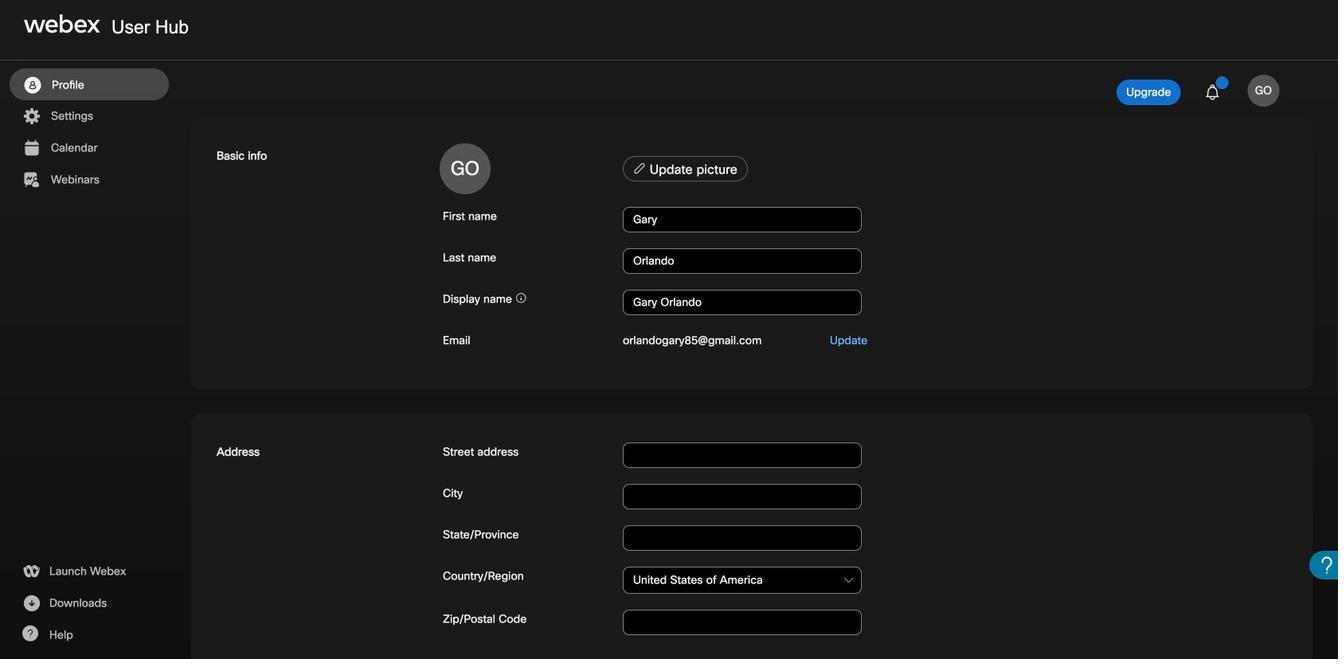 Task type: locate. For each thing, give the bounding box(es) containing it.
None text field
[[623, 249, 862, 274], [623, 443, 862, 469], [623, 526, 862, 551], [623, 567, 862, 595], [623, 249, 862, 274], [623, 443, 862, 469], [623, 526, 862, 551], [623, 567, 862, 595]]

None text field
[[623, 207, 862, 233], [623, 290, 862, 316], [623, 485, 862, 510], [623, 610, 862, 636], [623, 207, 862, 233], [623, 290, 862, 316], [623, 485, 862, 510], [623, 610, 862, 636]]

mds edit_bold image
[[634, 162, 646, 175]]



Task type: describe. For each thing, give the bounding box(es) containing it.
cisco webex image
[[24, 14, 100, 33]]

mds webex helix filled image
[[22, 563, 41, 582]]

mds settings_filled image
[[22, 107, 41, 126]]

change profile picture element
[[620, 156, 1288, 187]]

mds webinar_filled image
[[22, 171, 41, 190]]

mds meetings_filled image
[[22, 139, 41, 158]]

ng help active image
[[22, 626, 38, 642]]

mds content download_filled image
[[22, 595, 41, 614]]

mds people circle_filled image
[[22, 76, 42, 95]]



Task type: vqa. For each thing, say whether or not it's contained in the screenshot.
mds people circle_filled icon
yes



